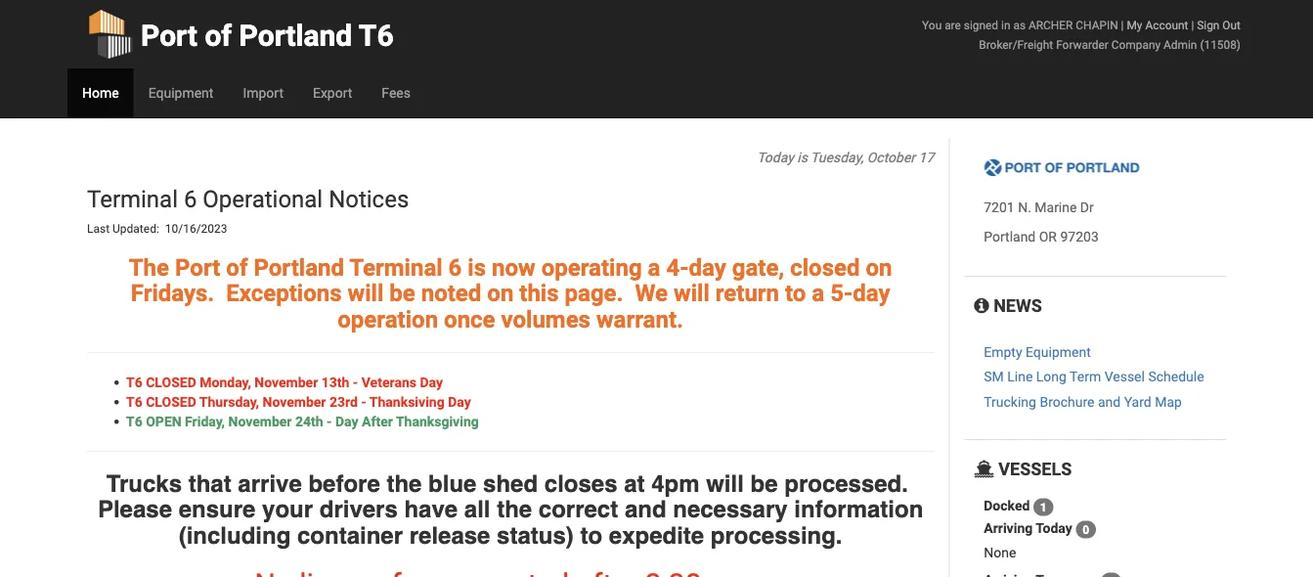 Task type: locate. For each thing, give the bounding box(es) containing it.
1 horizontal spatial day
[[420, 374, 443, 390]]

you
[[923, 18, 942, 32]]

out
[[1223, 18, 1241, 32]]

will right 4pm
[[706, 470, 744, 497]]

0 vertical spatial closed
[[146, 374, 196, 390]]

1 horizontal spatial to
[[785, 279, 806, 307]]

will right we
[[674, 279, 710, 307]]

operation
[[338, 305, 438, 333]]

november
[[255, 374, 318, 390], [263, 394, 326, 410], [228, 413, 292, 429]]

or
[[1040, 228, 1057, 244]]

5-
[[831, 279, 853, 307]]

port down '10/16/2023'
[[175, 253, 220, 281]]

0 vertical spatial day
[[420, 374, 443, 390]]

1 vertical spatial -
[[361, 394, 367, 410]]

6 up once
[[449, 253, 462, 281]]

port of portland t6
[[141, 18, 394, 53]]

company
[[1112, 38, 1161, 51]]

ensure
[[179, 496, 256, 523]]

vessels
[[995, 459, 1072, 479]]

0 horizontal spatial terminal
[[87, 185, 178, 213]]

t6 up fees
[[359, 18, 394, 53]]

warrant.
[[597, 305, 684, 333]]

2 horizontal spatial -
[[361, 394, 367, 410]]

6 inside "terminal 6 operational notices last updated:  10/16/2023"
[[184, 185, 197, 213]]

arriving
[[984, 521, 1033, 537]]

1 vertical spatial to
[[581, 522, 603, 549]]

0 horizontal spatial and
[[625, 496, 667, 523]]

0 horizontal spatial be
[[390, 279, 415, 307]]

sign out link
[[1198, 18, 1241, 32]]

| left sign
[[1192, 18, 1195, 32]]

1 horizontal spatial terminal
[[349, 253, 443, 281]]

a left 5- at the right
[[812, 279, 825, 307]]

gate,
[[732, 253, 785, 281]]

will
[[348, 279, 384, 307], [674, 279, 710, 307], [706, 470, 744, 497]]

a left 4-
[[648, 253, 661, 281]]

0 horizontal spatial equipment
[[148, 85, 214, 101]]

october
[[867, 149, 916, 165]]

0 vertical spatial 6
[[184, 185, 197, 213]]

| left my
[[1122, 18, 1124, 32]]

1 vertical spatial of
[[226, 253, 248, 281]]

(including
[[179, 522, 291, 549]]

- right 24th
[[327, 413, 332, 429]]

6
[[184, 185, 197, 213], [449, 253, 462, 281]]

1 horizontal spatial today
[[1036, 521, 1073, 537]]

your
[[262, 496, 313, 523]]

docked 1 arriving today 0 none
[[984, 498, 1090, 561]]

0 horizontal spatial today
[[757, 149, 794, 165]]

on right 5- at the right
[[866, 253, 893, 281]]

0 horizontal spatial the
[[387, 470, 422, 497]]

1 horizontal spatial is
[[798, 149, 808, 165]]

0 vertical spatial to
[[785, 279, 806, 307]]

is left now
[[468, 253, 486, 281]]

the
[[387, 470, 422, 497], [497, 496, 532, 523]]

equipment right home
[[148, 85, 214, 101]]

1 vertical spatial november
[[263, 394, 326, 410]]

terminal 6 operational notices last updated:  10/16/2023
[[87, 185, 415, 236]]

1 horizontal spatial 6
[[449, 253, 462, 281]]

and
[[1098, 394, 1121, 410], [625, 496, 667, 523]]

0 horizontal spatial 6
[[184, 185, 197, 213]]

1 horizontal spatial |
[[1192, 18, 1195, 32]]

1 vertical spatial today
[[1036, 521, 1073, 537]]

2 vertical spatial november
[[228, 413, 292, 429]]

day up thanksiving
[[420, 374, 443, 390]]

today down 1
[[1036, 521, 1073, 537]]

be inside the port of portland terminal 6 is now operating a 4-day gate, closed on fridays.  exceptions will be noted on this page.  we will return to a 5-day operation once volumes warrant.
[[390, 279, 415, 307]]

1 horizontal spatial the
[[497, 496, 532, 523]]

equipment up 'long'
[[1026, 344, 1091, 360]]

as
[[1014, 18, 1026, 32]]

to down closes
[[581, 522, 603, 549]]

portland
[[239, 18, 352, 53], [984, 228, 1036, 244], [254, 253, 344, 281]]

the right all
[[497, 496, 532, 523]]

empty
[[984, 344, 1023, 360]]

account
[[1146, 18, 1189, 32]]

terminal inside "terminal 6 operational notices last updated:  10/16/2023"
[[87, 185, 178, 213]]

a
[[648, 253, 661, 281], [812, 279, 825, 307]]

import button
[[228, 68, 298, 117]]

1 vertical spatial closed
[[146, 394, 196, 410]]

term
[[1070, 369, 1102, 385]]

13th
[[322, 374, 350, 390]]

terminal
[[87, 185, 178, 213], [349, 253, 443, 281]]

0 horizontal spatial |
[[1122, 18, 1124, 32]]

-
[[353, 374, 358, 390], [361, 394, 367, 410], [327, 413, 332, 429]]

once
[[444, 305, 496, 333]]

news
[[990, 295, 1043, 316]]

today left tuesday,
[[757, 149, 794, 165]]

1 vertical spatial 6
[[449, 253, 462, 281]]

yard
[[1125, 394, 1152, 410]]

and right correct
[[625, 496, 667, 523]]

is
[[798, 149, 808, 165], [468, 253, 486, 281]]

0 vertical spatial equipment
[[148, 85, 214, 101]]

be up processing.
[[751, 470, 778, 497]]

1 horizontal spatial equipment
[[1026, 344, 1091, 360]]

day down 23rd
[[335, 413, 359, 429]]

portland down 7201
[[984, 228, 1036, 244]]

0 vertical spatial today
[[757, 149, 794, 165]]

portland down "terminal 6 operational notices last updated:  10/16/2023"
[[254, 253, 344, 281]]

arrive
[[238, 470, 302, 497]]

noted
[[421, 279, 482, 307]]

trucking
[[984, 394, 1037, 410]]

10/16/2023
[[165, 222, 227, 236]]

0 vertical spatial of
[[205, 18, 232, 53]]

2 vertical spatial portland
[[254, 253, 344, 281]]

1 horizontal spatial -
[[353, 374, 358, 390]]

port of portland t6 image
[[984, 158, 1141, 178]]

day up thanksgiving
[[448, 394, 471, 410]]

1 vertical spatial port
[[175, 253, 220, 281]]

1 horizontal spatial be
[[751, 470, 778, 497]]

portland inside the port of portland terminal 6 is now operating a 4-day gate, closed on fridays.  exceptions will be noted on this page.  we will return to a 5-day operation once volumes warrant.
[[254, 253, 344, 281]]

t6 up trucks
[[126, 394, 143, 410]]

the port of portland terminal 6 is now operating a 4-day gate, closed on fridays.  exceptions will be noted on this page.  we will return to a 5-day operation once volumes warrant.
[[129, 253, 893, 333]]

1 vertical spatial equipment
[[1026, 344, 1091, 360]]

2 closed from the top
[[146, 394, 196, 410]]

24th
[[295, 413, 323, 429]]

terminal up 'last'
[[87, 185, 178, 213]]

all
[[464, 496, 491, 523]]

t6
[[359, 18, 394, 53], [126, 374, 143, 390], [126, 394, 143, 410], [126, 413, 143, 429]]

0 vertical spatial is
[[798, 149, 808, 165]]

equipment
[[148, 85, 214, 101], [1026, 344, 1091, 360]]

0 vertical spatial terminal
[[87, 185, 178, 213]]

6 up '10/16/2023'
[[184, 185, 197, 213]]

is left tuesday,
[[798, 149, 808, 165]]

1 vertical spatial and
[[625, 496, 667, 523]]

of up equipment dropdown button
[[205, 18, 232, 53]]

monday,
[[200, 374, 251, 390]]

brochure
[[1040, 394, 1095, 410]]

1 vertical spatial terminal
[[349, 253, 443, 281]]

1 vertical spatial is
[[468, 253, 486, 281]]

of down '10/16/2023'
[[226, 253, 248, 281]]

before
[[309, 470, 380, 497]]

- right 23rd
[[361, 394, 367, 410]]

sm line long term vessel schedule link
[[984, 369, 1205, 385]]

we
[[635, 279, 668, 307]]

the left blue at bottom
[[387, 470, 422, 497]]

0 horizontal spatial to
[[581, 522, 603, 549]]

and left the yard
[[1098, 394, 1121, 410]]

0 horizontal spatial is
[[468, 253, 486, 281]]

to right "gate,"
[[785, 279, 806, 307]]

portland up 'import'
[[239, 18, 352, 53]]

6 inside the port of portland terminal 6 is now operating a 4-day gate, closed on fridays.  exceptions will be noted on this page.  we will return to a 5-day operation once volumes warrant.
[[449, 253, 462, 281]]

0 vertical spatial -
[[353, 374, 358, 390]]

1 | from the left
[[1122, 18, 1124, 32]]

to
[[785, 279, 806, 307], [581, 522, 603, 549]]

2 vertical spatial day
[[335, 413, 359, 429]]

map
[[1155, 394, 1183, 410]]

will inside trucks that arrive before the blue shed closes at 4pm will be processed. please ensure your drivers have all the correct and necessary information (including container release status) to expedite processing.
[[706, 470, 744, 497]]

4pm
[[652, 470, 700, 497]]

day
[[689, 253, 727, 281], [853, 279, 891, 307]]

port inside the port of portland terminal 6 is now operating a 4-day gate, closed on fridays.  exceptions will be noted on this page.  we will return to a 5-day operation once volumes warrant.
[[175, 253, 220, 281]]

0 vertical spatial and
[[1098, 394, 1121, 410]]

after
[[362, 413, 393, 429]]

and inside trucks that arrive before the blue shed closes at 4pm will be processed. please ensure your drivers have all the correct and necessary information (including container release status) to expedite processing.
[[625, 496, 667, 523]]

be left noted
[[390, 279, 415, 307]]

0 vertical spatial portland
[[239, 18, 352, 53]]

info circle image
[[975, 296, 990, 314]]

0 horizontal spatial a
[[648, 253, 661, 281]]

- right 13th
[[353, 374, 358, 390]]

is inside the port of portland terminal 6 is now operating a 4-day gate, closed on fridays.  exceptions will be noted on this page.  we will return to a 5-day operation once volumes warrant.
[[468, 253, 486, 281]]

to inside the port of portland terminal 6 is now operating a 4-day gate, closed on fridays.  exceptions will be noted on this page.  we will return to a 5-day operation once volumes warrant.
[[785, 279, 806, 307]]

2 vertical spatial -
[[327, 413, 332, 429]]

terminal up the operation on the left bottom of page
[[349, 253, 443, 281]]

0 vertical spatial be
[[390, 279, 415, 307]]

on left the this
[[487, 279, 514, 307]]

none
[[984, 545, 1017, 561]]

status)
[[497, 522, 574, 549]]

1 vertical spatial be
[[751, 470, 778, 497]]

port up equipment dropdown button
[[141, 18, 198, 53]]

necessary
[[673, 496, 788, 523]]

0 vertical spatial november
[[255, 374, 318, 390]]

2 horizontal spatial day
[[448, 394, 471, 410]]

today
[[757, 149, 794, 165], [1036, 521, 1073, 537]]

trucking brochure and yard map link
[[984, 394, 1183, 410]]

t6 left open
[[126, 413, 143, 429]]

1 horizontal spatial and
[[1098, 394, 1121, 410]]

exceptions
[[226, 279, 342, 307]]

be
[[390, 279, 415, 307], [751, 470, 778, 497]]

1
[[1041, 500, 1047, 514]]



Task type: describe. For each thing, give the bounding box(es) containing it.
signed
[[964, 18, 999, 32]]

operational
[[203, 185, 323, 213]]

friday,
[[185, 413, 225, 429]]

now
[[492, 253, 536, 281]]

have
[[404, 496, 458, 523]]

dr
[[1081, 199, 1094, 215]]

1 vertical spatial portland
[[984, 228, 1036, 244]]

23rd
[[330, 394, 358, 410]]

information
[[795, 496, 924, 523]]

veterans
[[362, 374, 417, 390]]

please
[[98, 496, 172, 523]]

archer
[[1029, 18, 1073, 32]]

1 horizontal spatial a
[[812, 279, 825, 307]]

operating
[[542, 253, 642, 281]]

4-
[[667, 253, 689, 281]]

shed
[[483, 470, 538, 497]]

equipment inside empty equipment sm line long term vessel schedule trucking brochure and yard map
[[1026, 344, 1091, 360]]

portland or 97203
[[984, 228, 1099, 244]]

blue
[[429, 470, 477, 497]]

expedite
[[609, 522, 704, 549]]

line
[[1008, 369, 1033, 385]]

trucks that arrive before the blue shed closes at 4pm will be processed. please ensure your drivers have all the correct and necessary information (including container release status) to expedite processing.
[[98, 470, 924, 549]]

export
[[313, 85, 353, 101]]

0 horizontal spatial day
[[689, 253, 727, 281]]

(11508)
[[1201, 38, 1241, 51]]

port of portland t6 link
[[87, 0, 394, 68]]

my account link
[[1127, 18, 1189, 32]]

of inside the port of portland terminal 6 is now operating a 4-day gate, closed on fridays.  exceptions will be noted on this page.  we will return to a 5-day operation once volumes warrant.
[[226, 253, 248, 281]]

admin
[[1164, 38, 1198, 51]]

t6 left monday,
[[126, 374, 143, 390]]

release
[[410, 522, 491, 549]]

1 vertical spatial day
[[448, 394, 471, 410]]

empty equipment sm line long term vessel schedule trucking brochure and yard map
[[984, 344, 1205, 410]]

marine
[[1035, 199, 1077, 215]]

7201
[[984, 199, 1015, 215]]

today is tuesday, october 17
[[757, 149, 934, 165]]

0 horizontal spatial on
[[487, 279, 514, 307]]

will right exceptions
[[348, 279, 384, 307]]

today inside docked 1 arriving today 0 none
[[1036, 521, 1073, 537]]

broker/freight
[[979, 38, 1054, 51]]

thanksgiving
[[396, 413, 479, 429]]

processing.
[[711, 522, 843, 549]]

1 horizontal spatial on
[[866, 253, 893, 281]]

and inside empty equipment sm line long term vessel schedule trucking brochure and yard map
[[1098, 394, 1121, 410]]

trucks
[[106, 470, 182, 497]]

long
[[1037, 369, 1067, 385]]

chapin
[[1076, 18, 1119, 32]]

correct
[[539, 496, 618, 523]]

ship image
[[975, 460, 995, 477]]

1 horizontal spatial day
[[853, 279, 891, 307]]

equipment inside dropdown button
[[148, 85, 214, 101]]

import
[[243, 85, 284, 101]]

0
[[1083, 523, 1090, 537]]

0 horizontal spatial -
[[327, 413, 332, 429]]

thanksiving
[[370, 394, 445, 410]]

be inside trucks that arrive before the blue shed closes at 4pm will be processed. please ensure your drivers have all the correct and necessary information (including container release status) to expedite processing.
[[751, 470, 778, 497]]

home button
[[67, 68, 134, 117]]

drivers
[[320, 496, 398, 523]]

thursday,
[[199, 394, 259, 410]]

0 vertical spatial port
[[141, 18, 198, 53]]

closes
[[545, 470, 618, 497]]

closed
[[791, 253, 860, 281]]

17
[[919, 149, 934, 165]]

schedule
[[1149, 369, 1205, 385]]

the
[[129, 253, 169, 281]]

container
[[297, 522, 403, 549]]

fees button
[[367, 68, 426, 117]]

2 | from the left
[[1192, 18, 1195, 32]]

fees
[[382, 85, 411, 101]]

forwarder
[[1057, 38, 1109, 51]]

home
[[82, 85, 119, 101]]

export button
[[298, 68, 367, 117]]

7201 n. marine dr
[[984, 199, 1094, 215]]

1 closed from the top
[[146, 374, 196, 390]]

you are signed in as archer chapin | my account | sign out broker/freight forwarder company admin (11508)
[[923, 18, 1241, 51]]

terminal inside the port of portland terminal 6 is now operating a 4-day gate, closed on fridays.  exceptions will be noted on this page.  we will return to a 5-day operation once volumes warrant.
[[349, 253, 443, 281]]

last
[[87, 222, 110, 236]]

sm
[[984, 369, 1004, 385]]

to inside trucks that arrive before the blue shed closes at 4pm will be processed. please ensure your drivers have all the correct and necessary information (including container release status) to expedite processing.
[[581, 522, 603, 549]]

notices
[[329, 185, 409, 213]]

vessel
[[1105, 369, 1145, 385]]

processed.
[[785, 470, 909, 497]]

return
[[716, 279, 780, 307]]

0 horizontal spatial day
[[335, 413, 359, 429]]

volumes
[[501, 305, 591, 333]]

sign
[[1198, 18, 1220, 32]]

97203
[[1061, 228, 1099, 244]]

docked
[[984, 498, 1030, 514]]

at
[[624, 470, 645, 497]]

empty equipment link
[[984, 344, 1091, 360]]

are
[[945, 18, 961, 32]]

t6 closed monday, november 13th - veterans day t6 closed thursday, november 23rd - thanksiving day t6 open friday, november 24th - day after thanksgiving
[[126, 374, 479, 429]]

open
[[146, 413, 182, 429]]



Task type: vqa. For each thing, say whether or not it's contained in the screenshot.
Vessel
yes



